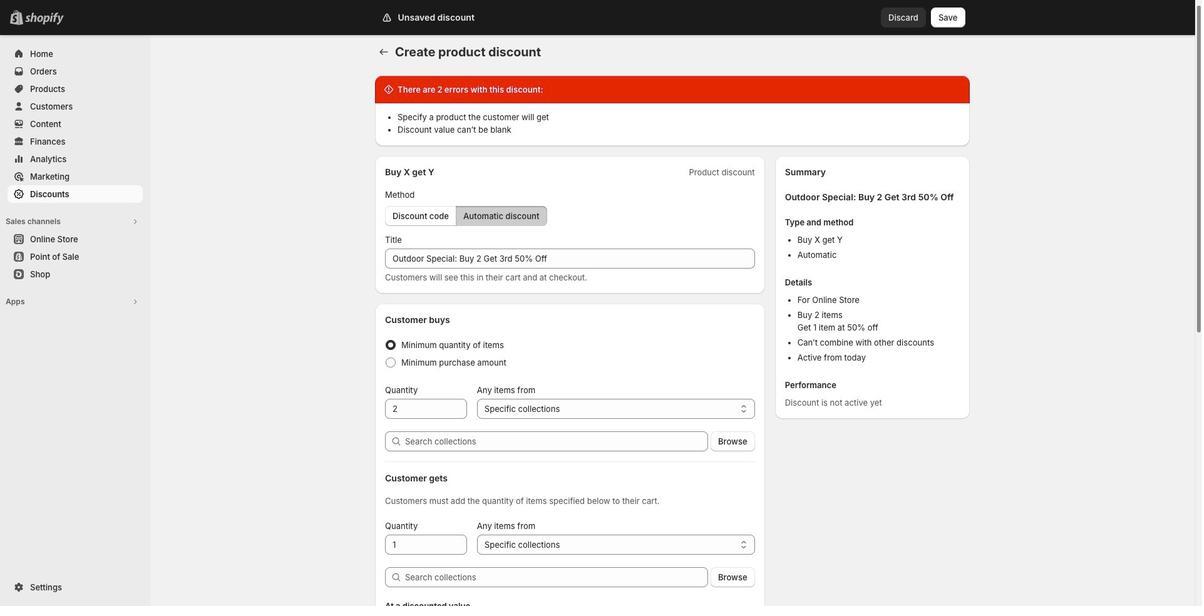 Task type: describe. For each thing, give the bounding box(es) containing it.
Search collections text field
[[405, 431, 708, 451]]



Task type: locate. For each thing, give the bounding box(es) containing it.
Search collections text field
[[405, 567, 708, 587]]

None text field
[[385, 249, 755, 269], [385, 399, 467, 419], [385, 249, 755, 269], [385, 399, 467, 419]]

shopify image
[[25, 13, 64, 25]]

None text field
[[385, 535, 467, 555]]



